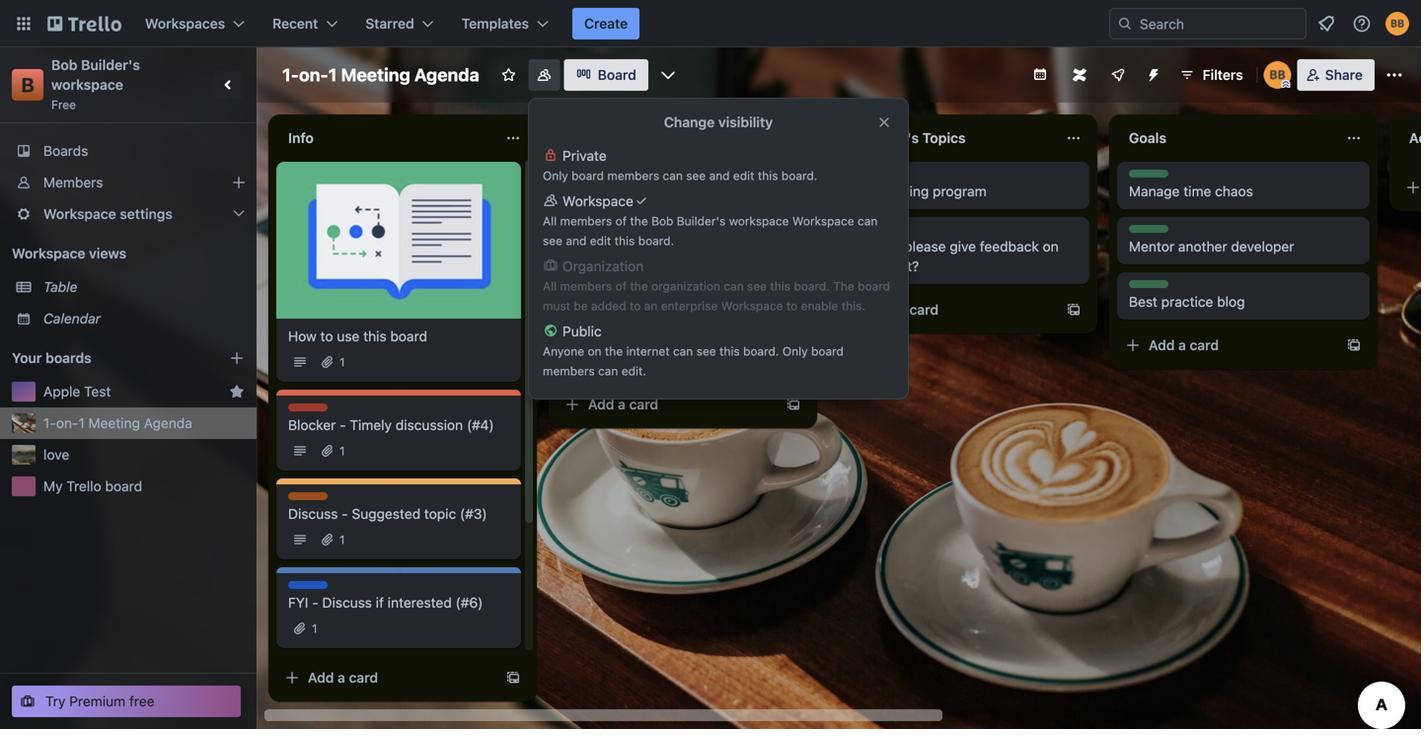 Task type: describe. For each thing, give the bounding box(es) containing it.
the team is stuck on x, how can we move forward? link
[[569, 182, 798, 221]]

board down love link
[[105, 478, 142, 495]]

starred icon image
[[229, 384, 245, 400]]

color: green, title: "goal" element for mentor
[[1129, 225, 1169, 240]]

love
[[43, 447, 69, 463]]

try premium free button
[[12, 686, 241, 718]]

training
[[881, 183, 929, 199]]

starred
[[366, 15, 414, 32]]

any
[[651, 278, 675, 294]]

add a card for drafted
[[588, 396, 659, 413]]

anyone on the internet can see this board. only board members can edit.
[[543, 345, 844, 378]]

on- inside text field
[[299, 64, 328, 85]]

i've drafted my goals for the next few months. any feedback? link
[[569, 257, 798, 296]]

blocker for the
[[569, 171, 612, 185]]

a for drafted
[[618, 396, 626, 413]]

(#3)
[[460, 506, 487, 522]]

i think we can improve velocity if we make some tooling changes. link
[[569, 332, 798, 371]]

is
[[632, 183, 643, 199]]

views
[[89, 245, 126, 262]]

all members of the bob builder's workspace workspace can see and edit this board.
[[543, 214, 878, 248]]

1 down discuss discuss - suggested topic (#3)
[[340, 533, 345, 547]]

goal best practice blog
[[1129, 281, 1246, 310]]

x,
[[705, 183, 718, 199]]

color: red, title: "blocker" element for blocker - timely discussion (#4)
[[288, 404, 331, 419]]

your boards with 4 items element
[[12, 347, 199, 370]]

filters button
[[1174, 59, 1250, 91]]

bob builder's workspace link
[[51, 57, 144, 93]]

1 down apple test
[[78, 415, 85, 431]]

public
[[563, 323, 602, 340]]

new training program
[[849, 183, 987, 199]]

add a card button for developer
[[1118, 330, 1339, 361]]

add for can you please give feedback on the report?
[[869, 302, 895, 318]]

bob builder (bobbuilder40) image inside primary element
[[1386, 12, 1410, 36]]

add board image
[[229, 350, 245, 366]]

can inside all members of the organization can see this board. the board must be added to an enterprise workspace to enable this.
[[724, 279, 744, 293]]

private
[[563, 148, 607, 164]]

forward?
[[607, 203, 663, 219]]

board. inside anyone on the internet can see this board. only board members can edit.
[[744, 345, 779, 358]]

can inside discuss i think we can improve velocity if we make some tooling changes.
[[633, 333, 656, 350]]

add for i've drafted my goals for the next few months. any feedback?
[[588, 396, 615, 413]]

color: orange, title: "discuss" element for you
[[849, 225, 894, 240]]

goal for manage
[[1129, 171, 1155, 185]]

add a card for you
[[869, 302, 939, 318]]

create
[[585, 15, 628, 32]]

recent button
[[261, 8, 350, 39]]

see inside anyone on the internet can see this board. only board members can edit.
[[697, 345, 716, 358]]

must
[[543, 299, 571, 313]]

think
[[576, 333, 607, 350]]

members inside all members of the bob builder's workspace workspace can see and edit this board.
[[560, 214, 612, 228]]

1 vertical spatial agenda
[[144, 415, 192, 431]]

color: orange, title: "discuss" element left suggested
[[288, 493, 333, 507]]

a for you
[[899, 302, 906, 318]]

add a card button for my
[[557, 389, 778, 421]]

workspaces button
[[133, 8, 257, 39]]

practice
[[1162, 294, 1214, 310]]

workspace navigation collapse icon image
[[215, 71, 243, 99]]

board. inside all members of the organization can see this board. the board must be added to an enterprise workspace to enable this.
[[794, 279, 830, 293]]

Board name text field
[[272, 59, 489, 91]]

the inside anyone on the internet can see this board. only board members can edit.
[[605, 345, 623, 358]]

only board members can see and edit this board.
[[543, 169, 818, 183]]

velocity
[[714, 333, 764, 350]]

for
[[706, 258, 723, 274]]

apple test
[[43, 384, 111, 400]]

a down fyi fyi - discuss if interested (#6)
[[338, 670, 345, 686]]

share
[[1326, 67, 1363, 83]]

all members of the organization can see this board. the board must be added to an enterprise workspace to enable this.
[[543, 279, 891, 313]]

2 horizontal spatial to
[[787, 299, 798, 313]]

how to use this board
[[288, 328, 428, 345]]

star or unstar board image
[[501, 67, 517, 83]]

love link
[[43, 445, 245, 465]]

developer
[[1232, 238, 1295, 255]]

1 fyi from the top
[[288, 583, 307, 596]]

premium
[[69, 694, 126, 710]]

my
[[43, 478, 63, 495]]

can you please give feedback on the report? link
[[849, 237, 1078, 276]]

0 vertical spatial and
[[709, 169, 730, 183]]

if inside fyi fyi - discuss if interested (#6)
[[376, 595, 384, 611]]

enterprise
[[661, 299, 718, 313]]

create from template… image for i've drafted my goals for the next few months. any feedback?
[[786, 397, 802, 413]]

power ups image
[[1110, 67, 1126, 83]]

1-on-1 meeting agenda inside 1-on-1 meeting agenda text field
[[282, 64, 480, 85]]

discuss - suggested topic (#3) link
[[288, 505, 509, 524]]

discuss i think we can improve velocity if we make some tooling changes.
[[569, 321, 797, 369]]

board inside anyone on the internet can see this board. only board members can edit.
[[812, 345, 844, 358]]

open information menu image
[[1353, 14, 1372, 34]]

boards link
[[0, 135, 257, 167]]

card down the 'fyi - discuss if interested (#6)' link
[[349, 670, 378, 686]]

you
[[878, 238, 901, 255]]

create from template… image for can you please give feedback on the report?
[[1066, 302, 1082, 318]]

goal for mentor
[[1129, 226, 1155, 240]]

workspace views
[[12, 245, 126, 262]]

change
[[664, 114, 715, 130]]

bob inside bob builder's workspace free
[[51, 57, 78, 73]]

the inside discuss can you please give feedback on the report?
[[849, 258, 870, 274]]

free
[[51, 98, 76, 112]]

blocker blocker - timely discussion (#4)
[[288, 405, 494, 433]]

blocker - timely discussion (#4) link
[[288, 416, 509, 435]]

of for organization
[[616, 279, 627, 293]]

workspace for workspace views
[[12, 245, 85, 262]]

enable
[[801, 299, 839, 313]]

starred button
[[354, 8, 446, 39]]

try premium free
[[45, 694, 155, 710]]

add a card for another
[[1149, 337, 1219, 353]]

how
[[722, 183, 748, 199]]

add a card button for please
[[837, 294, 1058, 326]]

topic
[[424, 506, 456, 522]]

workspace inside all members of the bob builder's workspace workspace can see and edit this board.
[[793, 214, 855, 228]]

close popover image
[[877, 115, 893, 130]]

card for drafted
[[629, 396, 659, 413]]

this member is an admin of this board. image
[[1282, 80, 1291, 89]]

months.
[[595, 278, 647, 294]]

my trello board
[[43, 478, 142, 495]]

and inside all members of the bob builder's workspace workspace can see and edit this board.
[[566, 234, 587, 248]]

i
[[569, 333, 572, 350]]

templates
[[462, 15, 529, 32]]

a for another
[[1179, 337, 1187, 353]]

organization
[[563, 258, 644, 274]]

Ac text field
[[1398, 122, 1422, 154]]

can inside blocker the team is stuck on x, how can we move forward?
[[752, 183, 775, 199]]

drafted
[[595, 258, 641, 274]]

1 vertical spatial bob builder (bobbuilder40) image
[[1264, 61, 1292, 89]]

discuss can you please give feedback on the report?
[[849, 226, 1059, 274]]

card for another
[[1190, 337, 1219, 353]]

workspace inside all members of the bob builder's workspace workspace can see and edit this board.
[[729, 214, 789, 228]]

builder's inside all members of the bob builder's workspace workspace can see and edit this board.
[[677, 214, 726, 228]]

can
[[849, 238, 874, 255]]

tooling
[[645, 353, 689, 369]]

0 notifications image
[[1315, 12, 1339, 36]]

this inside all members of the organization can see this board. the board must be added to an enterprise workspace to enable this.
[[771, 279, 791, 293]]

create from template… image for goals
[[1347, 338, 1362, 353]]

timely
[[350, 417, 392, 433]]

discuss for i've
[[569, 246, 613, 260]]

members inside anyone on the internet can see this board. only board members can edit.
[[543, 364, 595, 378]]

can inside all members of the bob builder's workspace workspace can see and edit this board.
[[858, 214, 878, 228]]

fyi fyi - discuss if interested (#6)
[[288, 583, 483, 611]]

stuck
[[646, 183, 681, 199]]

board. inside all members of the bob builder's workspace workspace can see and edit this board.
[[638, 234, 674, 248]]

manager's
[[849, 130, 919, 146]]

see inside all members of the organization can see this board. the board must be added to an enterprise workspace to enable this.
[[747, 279, 767, 293]]

board
[[598, 67, 637, 83]]

discuss for can
[[849, 226, 894, 240]]

b
[[21, 73, 34, 96]]

members
[[43, 174, 103, 191]]

search image
[[1118, 16, 1133, 32]]

table
[[43, 279, 77, 295]]

this inside all members of the bob builder's workspace workspace can see and edit this board.
[[615, 234, 635, 248]]



Task type: vqa. For each thing, say whether or not it's contained in the screenshot.
Organization
yes



Task type: locate. For each thing, give the bounding box(es) containing it.
2 fyi from the top
[[288, 595, 309, 611]]

discuss i've drafted my goals for the next few months. any feedback?
[[569, 246, 779, 294]]

color: green, title: "goal" element down manage
[[1129, 225, 1169, 240]]

this down visibility
[[758, 169, 779, 183]]

2 all from the top
[[543, 279, 557, 293]]

we right velocity at the top right of the page
[[779, 333, 797, 350]]

1- inside 1-on-1 meeting agenda link
[[43, 415, 56, 431]]

all inside all members of the bob builder's workspace workspace can see and edit this board.
[[543, 214, 557, 228]]

1 horizontal spatial 1-on-1 meeting agenda
[[282, 64, 480, 85]]

add a card down report?
[[869, 302, 939, 318]]

color: green, title: "goal" element down mentor at the top right of page
[[1129, 280, 1169, 295]]

board inside all members of the organization can see this board. the board must be added to an enterprise workspace to enable this.
[[858, 279, 891, 293]]

1 down blocker blocker - timely discussion (#4)
[[340, 444, 345, 458]]

members
[[608, 169, 660, 183], [560, 214, 612, 228], [560, 279, 612, 293], [543, 364, 595, 378]]

1 all from the top
[[543, 214, 557, 228]]

- inside fyi fyi - discuss if interested (#6)
[[312, 595, 319, 611]]

board down enable
[[812, 345, 844, 358]]

try
[[45, 694, 66, 710]]

this up drafted on the top left of the page
[[615, 234, 635, 248]]

1-on-1 meeting agenda inside 1-on-1 meeting agenda link
[[43, 415, 192, 431]]

1 horizontal spatial and
[[709, 169, 730, 183]]

color: orange, title: "discuss" element for think
[[569, 320, 613, 335]]

2 color: green, title: "goal" element from the top
[[1129, 225, 1169, 240]]

of for workspace
[[616, 214, 627, 228]]

automation image
[[1138, 59, 1166, 87]]

this down the next
[[771, 279, 791, 293]]

of down drafted on the top left of the page
[[616, 279, 627, 293]]

0 horizontal spatial on
[[588, 345, 602, 358]]

Search field
[[1133, 9, 1306, 39]]

0 vertical spatial 1-on-1 meeting agenda
[[282, 64, 480, 85]]

on inside anyone on the internet can see this board. only board members can edit.
[[588, 345, 602, 358]]

1 horizontal spatial color: red, title: "blocker" element
[[569, 170, 612, 185]]

0 horizontal spatial if
[[376, 595, 384, 611]]

blocker for blocker
[[288, 405, 331, 419]]

calendar power-up image
[[1032, 66, 1048, 82]]

0 horizontal spatial to
[[320, 328, 333, 345]]

- inside blocker blocker - timely discussion (#4)
[[340, 417, 346, 433]]

ac
[[1410, 130, 1422, 146]]

members link
[[0, 167, 257, 198]]

1
[[328, 64, 337, 85], [340, 355, 345, 369], [78, 415, 85, 431], [340, 444, 345, 458], [340, 533, 345, 547], [312, 622, 317, 636]]

2 vertical spatial on
[[588, 345, 602, 358]]

create from template… image
[[1066, 302, 1082, 318], [786, 397, 802, 413]]

a down edit.
[[618, 396, 626, 413]]

blocker inside blocker the team is stuck on x, how can we move forward?
[[569, 171, 612, 185]]

confluence icon image
[[1073, 68, 1087, 82]]

members inside all members of the organization can see this board. the board must be added to an enterprise workspace to enable this.
[[560, 279, 612, 293]]

0 horizontal spatial edit
[[590, 234, 611, 248]]

your
[[12, 350, 42, 366]]

1 vertical spatial 1-
[[43, 415, 56, 431]]

1 vertical spatial builder's
[[677, 214, 726, 228]]

the up move
[[569, 183, 593, 199]]

color: blue, title: "fyi" element
[[288, 582, 328, 596]]

b link
[[12, 69, 43, 101]]

this right the improve at the left top of page
[[720, 345, 740, 358]]

1 vertical spatial goal
[[1129, 226, 1155, 240]]

back to home image
[[47, 8, 121, 39]]

1 vertical spatial if
[[376, 595, 384, 611]]

goal manage time chaos
[[1129, 171, 1254, 199]]

color: red, title: "blocker" element down private
[[569, 170, 612, 185]]

0 vertical spatial 1-
[[282, 64, 299, 85]]

i've
[[569, 258, 591, 274]]

mentor
[[1129, 238, 1175, 255]]

workspace down private
[[563, 193, 634, 209]]

color: red, title: "blocker" element
[[569, 170, 612, 185], [288, 404, 331, 419]]

the up the "this."
[[834, 279, 855, 293]]

1 vertical spatial the
[[834, 279, 855, 293]]

1 horizontal spatial create from template… image
[[1066, 302, 1082, 318]]

1 horizontal spatial workspace
[[729, 214, 789, 228]]

builder's down the x,
[[677, 214, 726, 228]]

board link
[[564, 59, 649, 91]]

board up the "this."
[[858, 279, 891, 293]]

1 vertical spatial create from template… image
[[786, 397, 802, 413]]

all up must
[[543, 279, 557, 293]]

this right use
[[363, 328, 387, 345]]

Info text field
[[276, 122, 494, 154]]

members down team at the left top of the page
[[560, 214, 612, 228]]

mentor another developer link
[[1129, 237, 1359, 257]]

add a card down practice
[[1149, 337, 1219, 353]]

0 vertical spatial edit
[[733, 169, 755, 183]]

1-on-1 meeting agenda link
[[43, 414, 245, 433]]

show menu image
[[1385, 65, 1405, 85]]

- for fyi
[[312, 595, 319, 611]]

0 vertical spatial create from template… image
[[1347, 338, 1362, 353]]

agenda
[[415, 64, 480, 85], [144, 415, 192, 431]]

2 horizontal spatial on
[[1043, 238, 1059, 255]]

1- up love
[[43, 415, 56, 431]]

all for organization
[[543, 279, 557, 293]]

add a card button down the tooling
[[557, 389, 778, 421]]

1 horizontal spatial meeting
[[341, 64, 410, 85]]

1 vertical spatial workspace
[[729, 214, 789, 228]]

workspace for workspace
[[563, 193, 634, 209]]

edit up "how"
[[733, 169, 755, 183]]

bob up the "free"
[[51, 57, 78, 73]]

0 horizontal spatial create from template… image
[[506, 670, 521, 686]]

fyi - discuss if interested (#6) link
[[288, 593, 509, 613]]

add right the "this."
[[869, 302, 895, 318]]

0 horizontal spatial and
[[566, 234, 587, 248]]

color: orange, title: "discuss" element down be
[[569, 320, 613, 335]]

manager's topics
[[849, 130, 966, 146]]

the inside all members of the organization can see this board. the board must be added to an enterprise workspace to enable this.
[[834, 279, 855, 293]]

see inside all members of the bob builder's workspace workspace can see and edit this board.
[[543, 234, 563, 248]]

bob builder (bobbuilder40) image right open information menu image on the top right of the page
[[1386, 12, 1410, 36]]

2 vertical spatial goal
[[1129, 281, 1155, 295]]

1 down recent popup button
[[328, 64, 337, 85]]

test
[[84, 384, 111, 400]]

bob builder's workspace free
[[51, 57, 144, 112]]

a down report?
[[899, 302, 906, 318]]

goal inside goal best practice blog
[[1129, 281, 1155, 295]]

only inside anyone on the internet can see this board. only board members can edit.
[[783, 345, 808, 358]]

0 vertical spatial meeting
[[341, 64, 410, 85]]

board right use
[[390, 328, 428, 345]]

0 vertical spatial bob
[[51, 57, 78, 73]]

add a card button down blog
[[1118, 330, 1339, 361]]

calendar
[[43, 311, 101, 327]]

goal for best
[[1129, 281, 1155, 295]]

1 horizontal spatial create from template… image
[[1347, 338, 1362, 353]]

and
[[709, 169, 730, 183], [566, 234, 587, 248]]

3 goal from the top
[[1129, 281, 1155, 295]]

card down report?
[[910, 302, 939, 318]]

1 horizontal spatial bob
[[652, 214, 674, 228]]

the up an
[[630, 279, 648, 293]]

workspace up can
[[793, 214, 855, 228]]

goal inside goal mentor another developer
[[1129, 226, 1155, 240]]

the inside blocker the team is stuck on x, how can we move forward?
[[569, 183, 593, 199]]

color: red, title: "blocker" element left timely in the bottom left of the page
[[288, 404, 331, 419]]

members up is
[[608, 169, 660, 183]]

1 vertical spatial only
[[783, 345, 808, 358]]

0 horizontal spatial meeting
[[88, 415, 140, 431]]

1 color: green, title: "goal" element from the top
[[1129, 170, 1169, 185]]

only down private
[[543, 169, 569, 183]]

1 vertical spatial 1-on-1 meeting agenda
[[43, 415, 192, 431]]

boards
[[45, 350, 91, 366]]

-
[[340, 417, 346, 433], [342, 506, 348, 522], [312, 595, 319, 611]]

on left the x,
[[685, 183, 701, 199]]

0 vertical spatial only
[[543, 169, 569, 183]]

2 goal from the top
[[1129, 226, 1155, 240]]

0 vertical spatial if
[[767, 333, 775, 350]]

- inside discuss discuss - suggested topic (#3)
[[342, 506, 348, 522]]

on inside blocker the team is stuck on x, how can we move forward?
[[685, 183, 701, 199]]

add a card button down can you please give feedback on the report? link
[[837, 294, 1058, 326]]

bob builder (bobbuilder40) image right filters
[[1264, 61, 1292, 89]]

workspace settings button
[[0, 198, 257, 230]]

all inside all members of the organization can see this board. the board must be added to an enterprise workspace to enable this.
[[543, 279, 557, 293]]

0 horizontal spatial 1-
[[43, 415, 56, 431]]

primary element
[[0, 0, 1422, 47]]

topics
[[923, 130, 966, 146]]

use
[[337, 328, 360, 345]]

1 vertical spatial -
[[342, 506, 348, 522]]

workspace inside all members of the organization can see this board. the board must be added to an enterprise workspace to enable this.
[[721, 299, 783, 313]]

0 horizontal spatial create from template… image
[[786, 397, 802, 413]]

add down color: blue, title: "fyi" 'element'
[[308, 670, 334, 686]]

0 horizontal spatial builder's
[[81, 57, 140, 73]]

if inside discuss i think we can improve velocity if we make some tooling changes.
[[767, 333, 775, 350]]

a
[[899, 302, 906, 318], [1179, 337, 1187, 353], [618, 396, 626, 413], [338, 670, 345, 686]]

(#6)
[[456, 595, 483, 611]]

builder's down back to home image
[[81, 57, 140, 73]]

to left enable
[[787, 299, 798, 313]]

change visibility
[[664, 114, 773, 130]]

only
[[543, 169, 569, 183], [783, 345, 808, 358]]

calendar link
[[43, 309, 245, 329]]

1 horizontal spatial on
[[685, 183, 701, 199]]

1 horizontal spatial if
[[767, 333, 775, 350]]

0 horizontal spatial workspace
[[51, 77, 123, 93]]

to left use
[[320, 328, 333, 345]]

1 vertical spatial of
[[616, 279, 627, 293]]

workspace inside bob builder's workspace free
[[51, 77, 123, 93]]

1 vertical spatial color: red, title: "blocker" element
[[288, 404, 331, 419]]

1 vertical spatial color: green, title: "goal" element
[[1129, 225, 1169, 240]]

card for you
[[910, 302, 939, 318]]

1 horizontal spatial on-
[[299, 64, 328, 85]]

some
[[607, 353, 641, 369]]

2 vertical spatial -
[[312, 595, 319, 611]]

goal down manage
[[1129, 226, 1155, 240]]

discuss inside "discuss i've drafted my goals for the next few months. any feedback?"
[[569, 246, 613, 260]]

0 horizontal spatial the
[[569, 183, 593, 199]]

0 horizontal spatial only
[[543, 169, 569, 183]]

the right for
[[727, 258, 748, 274]]

builder's inside bob builder's workspace free
[[81, 57, 140, 73]]

of down team at the left top of the page
[[616, 214, 627, 228]]

2 of from the top
[[616, 279, 627, 293]]

the inside all members of the bob builder's workspace workspace can see and edit this board.
[[630, 214, 648, 228]]

feedback
[[980, 238, 1039, 255]]

bob down stuck
[[652, 214, 674, 228]]

1 goal from the top
[[1129, 171, 1155, 185]]

can
[[663, 169, 683, 183], [752, 183, 775, 199], [858, 214, 878, 228], [724, 279, 744, 293], [633, 333, 656, 350], [673, 345, 693, 358], [598, 364, 618, 378]]

on right feedback at the right of the page
[[1043, 238, 1059, 255]]

new training program link
[[849, 182, 1078, 201]]

1 down use
[[340, 355, 345, 369]]

1 vertical spatial all
[[543, 279, 557, 293]]

we right "how"
[[778, 183, 796, 199]]

goal down mentor at the top right of page
[[1129, 281, 1155, 295]]

of inside all members of the bob builder's workspace workspace can see and edit this board.
[[616, 214, 627, 228]]

move
[[569, 203, 603, 219]]

table link
[[43, 277, 245, 297]]

apple test link
[[43, 382, 221, 402]]

1 horizontal spatial only
[[783, 345, 808, 358]]

(#4)
[[467, 417, 494, 433]]

the inside all members of the organization can see this board. the board must be added to an enterprise workspace to enable this.
[[630, 279, 648, 293]]

1 horizontal spatial 1-
[[282, 64, 299, 85]]

manage
[[1129, 183, 1180, 199]]

add a card down edit.
[[588, 396, 659, 413]]

workspace inside popup button
[[43, 206, 116, 222]]

1 horizontal spatial edit
[[733, 169, 755, 183]]

add a card down fyi fyi - discuss if interested (#6)
[[308, 670, 378, 686]]

give
[[950, 238, 977, 255]]

discuss inside discuss i think we can improve velocity if we make some tooling changes.
[[569, 321, 613, 335]]

this inside anyone on the internet can see this board. only board members can edit.
[[720, 345, 740, 358]]

goals
[[1129, 130, 1167, 146]]

best practice blog link
[[1129, 292, 1359, 312]]

- for blocker
[[340, 417, 346, 433]]

to left an
[[630, 299, 641, 313]]

color: orange, title: "discuss" element
[[849, 225, 894, 240], [569, 245, 613, 260], [569, 320, 613, 335], [288, 493, 333, 507]]

on down 'public'
[[588, 345, 602, 358]]

0 vertical spatial goal
[[1129, 171, 1155, 185]]

switch to… image
[[14, 14, 34, 34]]

discuss inside fyi fyi - discuss if interested (#6)
[[322, 595, 372, 611]]

discuss for discuss
[[288, 494, 333, 507]]

color: red, title: "blocker" element for the team is stuck on x, how can we move forward?
[[569, 170, 612, 185]]

edit inside all members of the bob builder's workspace workspace can see and edit this board.
[[590, 234, 611, 248]]

on- down recent popup button
[[299, 64, 328, 85]]

color: orange, title: "discuss" element up few
[[569, 245, 613, 260]]

1 vertical spatial and
[[566, 234, 587, 248]]

all left move
[[543, 214, 557, 228]]

we inside blocker the team is stuck on x, how can we move forward?
[[778, 183, 796, 199]]

info
[[288, 130, 314, 146]]

members down anyone on the left top of page
[[543, 364, 595, 378]]

on
[[685, 183, 701, 199], [1043, 238, 1059, 255], [588, 345, 602, 358]]

card down edit.
[[629, 396, 659, 413]]

0 horizontal spatial bob builder (bobbuilder40) image
[[1264, 61, 1292, 89]]

1 horizontal spatial builder's
[[677, 214, 726, 228]]

0 vertical spatial on
[[685, 183, 701, 199]]

agenda inside text field
[[415, 64, 480, 85]]

boards
[[43, 143, 88, 159]]

0 vertical spatial agenda
[[415, 64, 480, 85]]

next
[[752, 258, 779, 274]]

templates button
[[450, 8, 561, 39]]

another
[[1179, 238, 1228, 255]]

0 vertical spatial create from template… image
[[1066, 302, 1082, 318]]

how to use this board link
[[288, 327, 509, 347]]

the up edit.
[[605, 345, 623, 358]]

1 vertical spatial edit
[[590, 234, 611, 248]]

create from template… image for info
[[506, 670, 521, 686]]

only down enable
[[783, 345, 808, 358]]

color: green, title: "goal" element for manage
[[1129, 170, 1169, 185]]

0 vertical spatial workspace
[[51, 77, 123, 93]]

1 vertical spatial create from template… image
[[506, 670, 521, 686]]

bob inside all members of the bob builder's workspace workspace can see and edit this board.
[[652, 214, 674, 228]]

on inside discuss can you please give feedback on the report?
[[1043, 238, 1059, 255]]

card down practice
[[1190, 337, 1219, 353]]

meeting inside text field
[[341, 64, 410, 85]]

0 vertical spatial on-
[[299, 64, 328, 85]]

1- down recent
[[282, 64, 299, 85]]

workspace up the "free"
[[51, 77, 123, 93]]

1-on-1 meeting agenda down apple test link
[[43, 415, 192, 431]]

1 horizontal spatial bob builder (bobbuilder40) image
[[1386, 12, 1410, 36]]

color: green, title: "goal" element for best
[[1129, 280, 1169, 295]]

3 color: green, title: "goal" element from the top
[[1129, 280, 1169, 295]]

1 of from the top
[[616, 214, 627, 228]]

see
[[686, 169, 706, 183], [543, 234, 563, 248], [747, 279, 767, 293], [697, 345, 716, 358]]

discuss for i
[[569, 321, 613, 335]]

1 inside text field
[[328, 64, 337, 85]]

customize views image
[[658, 65, 678, 85]]

workspaces
[[145, 15, 225, 32]]

an
[[644, 299, 658, 313]]

board.
[[782, 169, 818, 183], [638, 234, 674, 248], [794, 279, 830, 293], [744, 345, 779, 358]]

trello
[[66, 478, 101, 495]]

0 vertical spatial color: red, title: "blocker" element
[[569, 170, 612, 185]]

if right velocity at the top right of the page
[[767, 333, 775, 350]]

0 vertical spatial all
[[543, 214, 557, 228]]

add down the make
[[588, 396, 615, 413]]

1 horizontal spatial the
[[834, 279, 855, 293]]

0 vertical spatial the
[[569, 183, 593, 199]]

please
[[905, 238, 946, 255]]

0 horizontal spatial 1-on-1 meeting agenda
[[43, 415, 192, 431]]

discuss inside discuss can you please give feedback on the report?
[[849, 226, 894, 240]]

meeting down test
[[88, 415, 140, 431]]

workspace down members
[[43, 206, 116, 222]]

all
[[543, 214, 557, 228], [543, 279, 557, 293]]

workspace for workspace settings
[[43, 206, 116, 222]]

builder's
[[81, 57, 140, 73], [677, 214, 726, 228]]

2 vertical spatial color: green, title: "goal" element
[[1129, 280, 1169, 295]]

color: orange, title: "discuss" element down "new"
[[849, 225, 894, 240]]

if left interested
[[376, 595, 384, 611]]

workspace settings
[[43, 206, 173, 222]]

workspace up table
[[12, 245, 85, 262]]

0 horizontal spatial agenda
[[144, 415, 192, 431]]

workspace visible image
[[537, 67, 553, 83]]

0 horizontal spatial on-
[[56, 415, 78, 431]]

color: orange, title: "discuss" element for drafted
[[569, 245, 613, 260]]

0 vertical spatial builder's
[[81, 57, 140, 73]]

Goals text field
[[1118, 122, 1335, 154]]

of inside all members of the organization can see this board. the board must be added to an enterprise workspace to enable this.
[[616, 279, 627, 293]]

bob
[[51, 57, 78, 73], [652, 214, 674, 228]]

my trello board link
[[43, 477, 245, 497]]

1 vertical spatial meeting
[[88, 415, 140, 431]]

- for discuss
[[342, 506, 348, 522]]

the down is
[[630, 214, 648, 228]]

1- inside 1-on-1 meeting agenda text field
[[282, 64, 299, 85]]

create from template… image
[[1347, 338, 1362, 353], [506, 670, 521, 686]]

1-on-1 meeting agenda down starred
[[282, 64, 480, 85]]

0 vertical spatial bob builder (bobbuilder40) image
[[1386, 12, 1410, 36]]

create button
[[573, 8, 640, 39]]

and up the x,
[[709, 169, 730, 183]]

meeting down starred
[[341, 64, 410, 85]]

visibility
[[719, 114, 773, 130]]

discuss
[[849, 226, 894, 240], [569, 246, 613, 260], [569, 321, 613, 335], [288, 494, 333, 507], [288, 506, 338, 522], [322, 595, 372, 611]]

internet
[[627, 345, 670, 358]]

the down can
[[849, 258, 870, 274]]

all for workspace
[[543, 214, 557, 228]]

1 vertical spatial on
[[1043, 238, 1059, 255]]

improve
[[660, 333, 711, 350]]

agenda left 'star or unstar board' icon
[[415, 64, 480, 85]]

the inside "discuss i've drafted my goals for the next few months. any feedback?"
[[727, 258, 748, 274]]

add down best
[[1149, 337, 1175, 353]]

0 vertical spatial -
[[340, 417, 346, 433]]

1-on-1 meeting agenda
[[282, 64, 480, 85], [43, 415, 192, 431]]

1 down color: blue, title: "fyi" 'element'
[[312, 622, 317, 636]]

goal
[[1129, 171, 1155, 185], [1129, 226, 1155, 240], [1129, 281, 1155, 295]]

0 vertical spatial of
[[616, 214, 627, 228]]

0 horizontal spatial bob
[[51, 57, 78, 73]]

board down private
[[572, 169, 604, 183]]

on- down the apple
[[56, 415, 78, 431]]

a down practice
[[1179, 337, 1187, 353]]

add for mentor another developer
[[1149, 337, 1175, 353]]

color: green, title: "goal" element down goals
[[1129, 170, 1169, 185]]

apple
[[43, 384, 80, 400]]

new
[[849, 183, 877, 199]]

1 vertical spatial bob
[[652, 214, 674, 228]]

workspace up velocity at the top right of the page
[[721, 299, 783, 313]]

add a card button down the 'fyi - discuss if interested (#6)' link
[[276, 662, 498, 694]]

bob builder (bobbuilder40) image
[[1386, 12, 1410, 36], [1264, 61, 1292, 89]]

color: green, title: "goal" element
[[1129, 170, 1169, 185], [1129, 225, 1169, 240], [1129, 280, 1169, 295]]

0 horizontal spatial color: red, title: "blocker" element
[[288, 404, 331, 419]]

1 horizontal spatial to
[[630, 299, 641, 313]]

edit up organization on the top of the page
[[590, 234, 611, 248]]

1 vertical spatial on-
[[56, 415, 78, 431]]

0 vertical spatial color: green, title: "goal" element
[[1129, 170, 1169, 185]]

workspace down "how"
[[729, 214, 789, 228]]

goal inside "goal manage time chaos"
[[1129, 171, 1155, 185]]

we up some
[[611, 333, 629, 350]]

1 horizontal spatial agenda
[[415, 64, 480, 85]]

Manager's Topics text field
[[837, 122, 1054, 154]]

agenda up love link
[[144, 415, 192, 431]]



